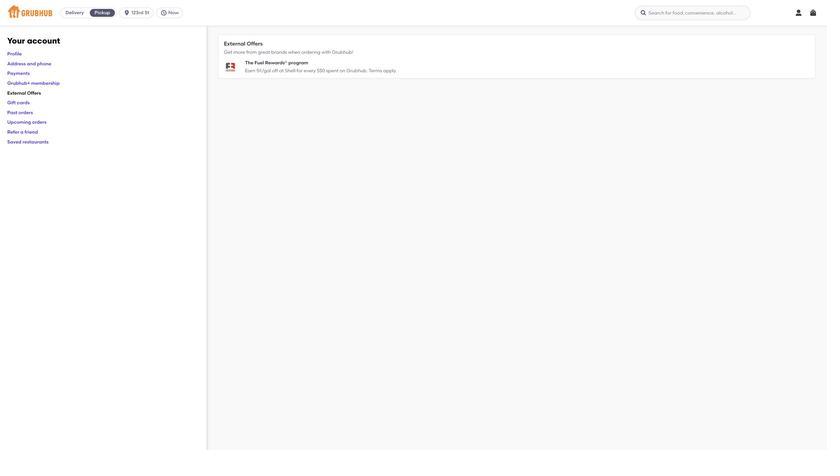 Task type: locate. For each thing, give the bounding box(es) containing it.
your account
[[7, 36, 60, 46]]

0 horizontal spatial offers
[[27, 90, 41, 96]]

payments link
[[7, 71, 30, 76]]

external
[[224, 41, 246, 47], [7, 90, 26, 96]]

spent
[[326, 68, 339, 74]]

0 horizontal spatial external
[[7, 90, 26, 96]]

1 horizontal spatial svg image
[[795, 9, 803, 17]]

offers for external offers
[[27, 90, 41, 96]]

account
[[27, 36, 60, 46]]

1 vertical spatial offers
[[27, 90, 41, 96]]

past orders
[[7, 110, 33, 116]]

orders for upcoming orders
[[32, 120, 47, 125]]

offers
[[247, 41, 263, 47], [27, 90, 41, 96]]

external offers link
[[7, 90, 41, 96]]

more
[[234, 49, 245, 55]]

past
[[7, 110, 17, 116]]

external up "gift cards" 'link'
[[7, 90, 26, 96]]

upcoming orders
[[7, 120, 47, 125]]

5¢/gal
[[257, 68, 271, 74]]

friend
[[25, 129, 38, 135]]

brands
[[271, 49, 287, 55]]

svg image inside now button
[[160, 10, 167, 16]]

0 horizontal spatial svg image
[[124, 10, 130, 16]]

at
[[279, 68, 284, 74]]

refer
[[7, 129, 19, 135]]

svg image
[[160, 10, 167, 16], [641, 10, 647, 16]]

offers inside external offers get more from great brands when ordering with grubhub!
[[247, 41, 263, 47]]

off
[[272, 68, 278, 74]]

payments
[[7, 71, 30, 76]]

rewards®
[[265, 60, 287, 66]]

offers down grubhub+ membership
[[27, 90, 41, 96]]

2 horizontal spatial svg image
[[810, 9, 818, 17]]

terms
[[369, 68, 382, 74]]

1 horizontal spatial external
[[224, 41, 246, 47]]

1 svg image from the left
[[160, 10, 167, 16]]

membership
[[31, 81, 60, 86]]

with
[[322, 49, 331, 55]]

grubhub+ membership link
[[7, 81, 60, 86]]

grubhub+
[[7, 81, 30, 86]]

0 vertical spatial offers
[[247, 41, 263, 47]]

1 vertical spatial orders
[[32, 120, 47, 125]]

upcoming orders link
[[7, 120, 47, 125]]

external up more
[[224, 41, 246, 47]]

saved restaurants link
[[7, 139, 49, 145]]

delivery button
[[61, 8, 89, 18]]

external inside external offers get more from great brands when ordering with grubhub!
[[224, 41, 246, 47]]

gift
[[7, 100, 16, 106]]

st
[[145, 10, 149, 16]]

the fuel rewards® program earn 5¢/gal off at shell for every $50 spent on grubhub. terms apply.
[[245, 60, 397, 74]]

svg image
[[795, 9, 803, 17], [810, 9, 818, 17], [124, 10, 130, 16]]

from
[[246, 49, 257, 55]]

program
[[289, 60, 308, 66]]

on
[[340, 68, 346, 74]]

123rd
[[132, 10, 144, 16]]

orders up upcoming orders 'link'
[[18, 110, 33, 116]]

external for external offers get more from great brands when ordering with grubhub!
[[224, 41, 246, 47]]

offers up from at the top of page
[[247, 41, 263, 47]]

restaurants
[[23, 139, 49, 145]]

1 horizontal spatial svg image
[[641, 10, 647, 16]]

saved
[[7, 139, 21, 145]]

profile
[[7, 51, 22, 57]]

0 vertical spatial orders
[[18, 110, 33, 116]]

apply.
[[383, 68, 397, 74]]

pickup button
[[89, 8, 116, 18]]

1 horizontal spatial offers
[[247, 41, 263, 47]]

refer a friend
[[7, 129, 38, 135]]

saved restaurants
[[7, 139, 49, 145]]

external offers
[[7, 90, 41, 96]]

orders
[[18, 110, 33, 116], [32, 120, 47, 125]]

0 horizontal spatial svg image
[[160, 10, 167, 16]]

and
[[27, 61, 36, 67]]

great
[[258, 49, 270, 55]]

address
[[7, 61, 26, 67]]

now
[[168, 10, 179, 16]]

1 vertical spatial external
[[7, 90, 26, 96]]

0 vertical spatial external
[[224, 41, 246, 47]]

external offers get more from great brands when ordering with grubhub!
[[224, 41, 353, 55]]

orders up 'friend' in the left top of the page
[[32, 120, 47, 125]]

when
[[288, 49, 300, 55]]



Task type: describe. For each thing, give the bounding box(es) containing it.
pickup
[[95, 10, 110, 16]]

a
[[20, 129, 23, 135]]

get
[[224, 49, 232, 55]]

offers for external offers get more from great brands when ordering with grubhub!
[[247, 41, 263, 47]]

past orders link
[[7, 110, 33, 116]]

the fuel rewards® program partnership image image
[[224, 61, 237, 74]]

address and phone link
[[7, 61, 51, 67]]

main navigation navigation
[[0, 0, 827, 26]]

Search for food, convenience, alcohol... search field
[[635, 6, 751, 20]]

$50
[[317, 68, 325, 74]]

refer a friend link
[[7, 129, 38, 135]]

phone
[[37, 61, 51, 67]]

cards
[[17, 100, 30, 106]]

shell
[[285, 68, 296, 74]]

ordering
[[302, 49, 321, 55]]

2 svg image from the left
[[641, 10, 647, 16]]

upcoming
[[7, 120, 31, 125]]

gift cards
[[7, 100, 30, 106]]

profile link
[[7, 51, 22, 57]]

fuel
[[255, 60, 264, 66]]

svg image inside 123rd st "button"
[[124, 10, 130, 16]]

gift cards link
[[7, 100, 30, 106]]

your
[[7, 36, 25, 46]]

123rd st button
[[119, 8, 156, 18]]

delivery
[[66, 10, 84, 16]]

orders for past orders
[[18, 110, 33, 116]]

for
[[297, 68, 303, 74]]

grubhub+ membership
[[7, 81, 60, 86]]

123rd st
[[132, 10, 149, 16]]

external for external offers
[[7, 90, 26, 96]]

earn
[[245, 68, 255, 74]]

grubhub!
[[332, 49, 353, 55]]

address and phone
[[7, 61, 51, 67]]

every
[[304, 68, 316, 74]]

now button
[[156, 8, 186, 18]]

the
[[245, 60, 254, 66]]

grubhub.
[[347, 68, 368, 74]]



Task type: vqa. For each thing, say whether or not it's contained in the screenshot.
mexican image
no



